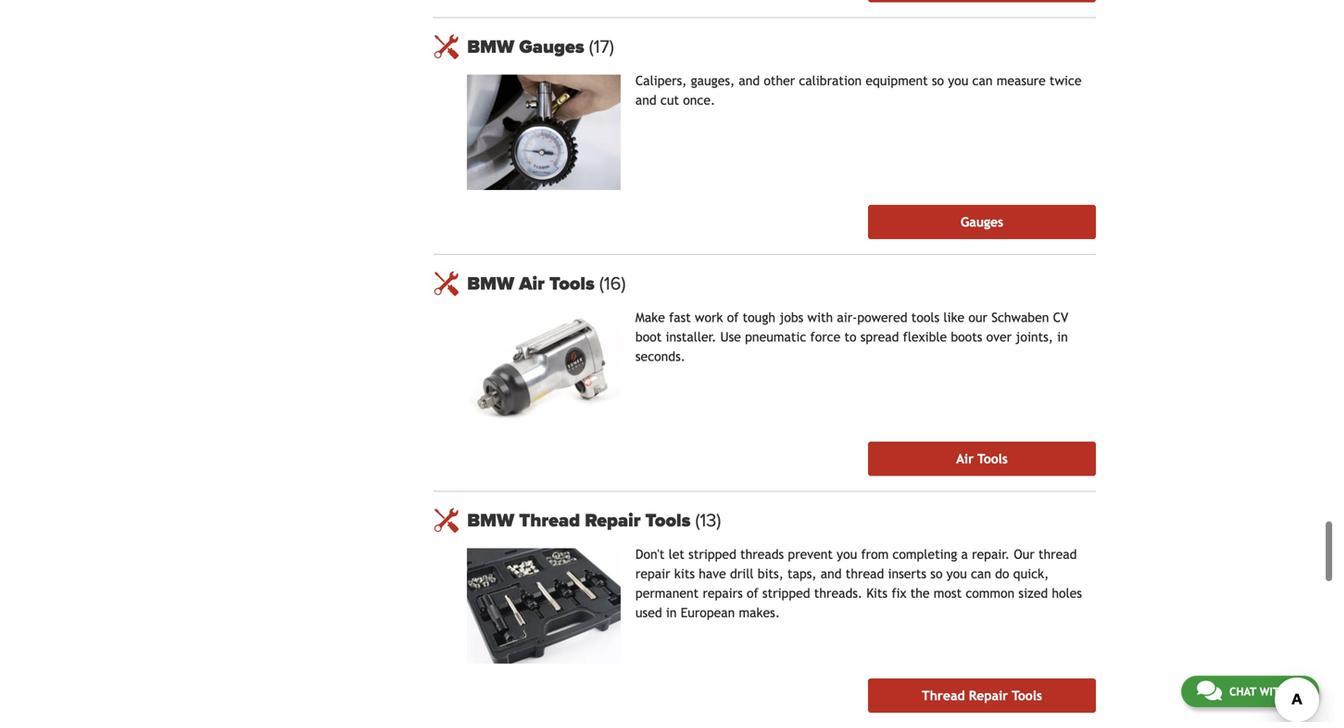 Task type: describe. For each thing, give the bounding box(es) containing it.
repair.
[[972, 547, 1010, 562]]

our
[[1014, 547, 1035, 562]]

bmw                                                                                    thread repair tools link
[[467, 509, 1096, 532]]

0 horizontal spatial gauges
[[519, 36, 585, 58]]

equipment
[[866, 73, 928, 88]]

calibration
[[799, 73, 862, 88]]

air tools link
[[868, 442, 1096, 476]]

1 vertical spatial with
[[1260, 685, 1288, 698]]

common
[[966, 586, 1015, 601]]

to
[[845, 330, 857, 344]]

quick,
[[1014, 566, 1049, 581]]

with inside make fast work of tough jobs with air-powered tools like our schwaben cv boot installer. use pneumatic force to spread flexible boots over joints, in seconds.
[[808, 310, 833, 325]]

fix
[[892, 586, 907, 601]]

1 horizontal spatial air
[[957, 451, 974, 466]]

air tools
[[957, 451, 1008, 466]]

in inside the don't let stripped threads prevent you from completing a repair. our thread repair kits have drill bits, taps, and thread inserts so you can do quick, permanent repairs of stripped threads. kits fix the most common sized holes used in european makes.
[[666, 605, 677, 620]]

threads.
[[815, 586, 863, 601]]

like
[[944, 310, 965, 325]]

taps,
[[788, 566, 817, 581]]

air tools thumbnail image image
[[467, 312, 621, 427]]

gauges link
[[868, 205, 1096, 239]]

drill
[[730, 566, 754, 581]]

chat
[[1230, 685, 1257, 698]]

0 vertical spatial air
[[519, 273, 545, 295]]

us
[[1291, 685, 1304, 698]]

force
[[811, 330, 841, 344]]

bmw                                                                                    gauges link
[[467, 36, 1096, 58]]

let
[[669, 547, 685, 562]]

twice
[[1050, 73, 1082, 88]]

so inside calipers, gauges, and other calibration equipment so you can measure twice and cut once.
[[932, 73, 945, 88]]

used
[[636, 605, 662, 620]]

thread repair tools link
[[868, 678, 1096, 713]]

pneumatic
[[745, 330, 807, 344]]

of inside the don't let stripped threads prevent you from completing a repair. our thread repair kits have drill bits, taps, and thread inserts so you can do quick, permanent repairs of stripped threads. kits fix the most common sized holes used in european makes.
[[747, 586, 759, 601]]

the
[[911, 586, 930, 601]]

have
[[699, 566, 726, 581]]

schwaben
[[992, 310, 1050, 325]]

once.
[[683, 93, 716, 108]]

chat with us
[[1230, 685, 1304, 698]]

our
[[969, 310, 988, 325]]

other
[[764, 73, 795, 88]]

inserts
[[888, 566, 927, 581]]

calipers, gauges, and other calibration equipment so you can measure twice and cut once.
[[636, 73, 1082, 108]]

of inside make fast work of tough jobs with air-powered tools like our schwaben cv boot installer. use pneumatic force to spread flexible boots over joints, in seconds.
[[727, 310, 739, 325]]

in inside make fast work of tough jobs with air-powered tools like our schwaben cv boot installer. use pneumatic force to spread flexible boots over joints, in seconds.
[[1058, 330, 1068, 344]]

make fast work of tough jobs with air-powered tools like our schwaben cv boot installer. use pneumatic force to spread flexible boots over joints, in seconds.
[[636, 310, 1069, 364]]

cv
[[1053, 310, 1069, 325]]

jobs
[[780, 310, 804, 325]]

seconds.
[[636, 349, 686, 364]]

bmw for bmw                                                                                    thread repair tools
[[467, 509, 515, 532]]

bits,
[[758, 566, 784, 581]]

use
[[721, 330, 741, 344]]

repairs
[[703, 586, 743, 601]]

bmw                                                                                    gauges
[[467, 36, 589, 58]]

thread repair tools thumbnail image image
[[467, 548, 621, 664]]

bmw                                                                                    air tools link
[[467, 273, 1096, 295]]

powered
[[858, 310, 908, 325]]

permanent
[[636, 586, 699, 601]]

work
[[695, 310, 723, 325]]

kits
[[867, 586, 888, 601]]

calipers,
[[636, 73, 687, 88]]

threads
[[741, 547, 784, 562]]

boot
[[636, 330, 662, 344]]

air-
[[837, 310, 858, 325]]

gauges,
[[691, 73, 735, 88]]

so inside the don't let stripped threads prevent you from completing a repair. our thread repair kits have drill bits, taps, and thread inserts so you can do quick, permanent repairs of stripped threads. kits fix the most common sized holes used in european makes.
[[931, 566, 943, 581]]

chat with us link
[[1182, 676, 1320, 707]]

0 vertical spatial repair
[[585, 509, 641, 532]]

1 horizontal spatial stripped
[[763, 586, 811, 601]]

holes
[[1052, 586, 1083, 601]]

can inside the don't let stripped threads prevent you from completing a repair. our thread repair kits have drill bits, taps, and thread inserts so you can do quick, permanent repairs of stripped threads. kits fix the most common sized holes used in european makes.
[[971, 566, 992, 581]]



Task type: locate. For each thing, give the bounding box(es) containing it.
thread repair tools
[[922, 688, 1043, 703]]

1 horizontal spatial and
[[739, 73, 760, 88]]

can left measure
[[973, 73, 993, 88]]

can inside calipers, gauges, and other calibration equipment so you can measure twice and cut once.
[[973, 73, 993, 88]]

1 bmw from the top
[[467, 36, 515, 58]]

with up force
[[808, 310, 833, 325]]

with
[[808, 310, 833, 325], [1260, 685, 1288, 698]]

in down the permanent
[[666, 605, 677, 620]]

installer.
[[666, 330, 717, 344]]

1 vertical spatial air
[[957, 451, 974, 466]]

gauges inside "link"
[[961, 215, 1004, 229]]

1 horizontal spatial repair
[[969, 688, 1009, 703]]

completing
[[893, 547, 958, 562]]

make
[[636, 310, 665, 325]]

measure
[[997, 73, 1046, 88]]

you inside calipers, gauges, and other calibration equipment so you can measure twice and cut once.
[[948, 73, 969, 88]]

fast
[[669, 310, 691, 325]]

can
[[973, 73, 993, 88], [971, 566, 992, 581]]

0 horizontal spatial in
[[666, 605, 677, 620]]

and inside the don't let stripped threads prevent you from completing a repair. our thread repair kits have drill bits, taps, and thread inserts so you can do quick, permanent repairs of stripped threads. kits fix the most common sized holes used in european makes.
[[821, 566, 842, 581]]

with left us
[[1260, 685, 1288, 698]]

2 horizontal spatial and
[[821, 566, 842, 581]]

and
[[739, 73, 760, 88], [636, 93, 657, 108], [821, 566, 842, 581]]

makes.
[[739, 605, 780, 620]]

2 bmw from the top
[[467, 273, 515, 295]]

a
[[962, 547, 968, 562]]

in down cv
[[1058, 330, 1068, 344]]

0 vertical spatial so
[[932, 73, 945, 88]]

1 vertical spatial you
[[837, 547, 858, 562]]

1 vertical spatial bmw
[[467, 273, 515, 295]]

bmw for bmw                                                                                    gauges
[[467, 36, 515, 58]]

you
[[948, 73, 969, 88], [837, 547, 858, 562], [947, 566, 967, 581]]

thread up 'quick,'
[[1039, 547, 1077, 562]]

1 horizontal spatial gauges
[[961, 215, 1004, 229]]

spread
[[861, 330, 899, 344]]

1 horizontal spatial thread
[[922, 688, 965, 703]]

stripped down "bits,"
[[763, 586, 811, 601]]

kits
[[675, 566, 695, 581]]

0 horizontal spatial with
[[808, 310, 833, 325]]

gauges
[[519, 36, 585, 58], [961, 215, 1004, 229]]

1 vertical spatial so
[[931, 566, 943, 581]]

gauges thumbnail image image
[[467, 75, 621, 190]]

bmw                                                                                    air tools
[[467, 273, 600, 295]]

0 vertical spatial thread
[[519, 509, 580, 532]]

and left cut
[[636, 93, 657, 108]]

tools
[[912, 310, 940, 325]]

1 vertical spatial repair
[[969, 688, 1009, 703]]

0 horizontal spatial of
[[727, 310, 739, 325]]

0 vertical spatial you
[[948, 73, 969, 88]]

from
[[861, 547, 889, 562]]

do
[[996, 566, 1010, 581]]

cut
[[661, 93, 679, 108]]

0 vertical spatial bmw
[[467, 36, 515, 58]]

boots
[[951, 330, 983, 344]]

tough
[[743, 310, 776, 325]]

and up 'threads.'
[[821, 566, 842, 581]]

don't let stripped threads prevent you from completing a repair. our thread repair kits have drill bits, taps, and thread inserts so you can do quick, permanent repairs of stripped threads. kits fix the most common sized holes used in european makes.
[[636, 547, 1083, 620]]

0 vertical spatial stripped
[[689, 547, 737, 562]]

joints,
[[1016, 330, 1054, 344]]

stripped up have
[[689, 547, 737, 562]]

you right equipment
[[948, 73, 969, 88]]

1 horizontal spatial in
[[1058, 330, 1068, 344]]

1 horizontal spatial with
[[1260, 685, 1288, 698]]

repair
[[636, 566, 671, 581]]

0 vertical spatial gauges
[[519, 36, 585, 58]]

tools
[[550, 273, 595, 295], [978, 451, 1008, 466], [646, 509, 691, 532], [1012, 688, 1043, 703]]

of up the makes.
[[747, 586, 759, 601]]

sized
[[1019, 586, 1048, 601]]

1 vertical spatial of
[[747, 586, 759, 601]]

1 vertical spatial stripped
[[763, 586, 811, 601]]

1 vertical spatial thread
[[922, 688, 965, 703]]

bmw for bmw                                                                                    air tools
[[467, 273, 515, 295]]

0 vertical spatial thread
[[1039, 547, 1077, 562]]

0 horizontal spatial and
[[636, 93, 657, 108]]

0 vertical spatial in
[[1058, 330, 1068, 344]]

so up most
[[931, 566, 943, 581]]

1 horizontal spatial of
[[747, 586, 759, 601]]

0 vertical spatial can
[[973, 73, 993, 88]]

comments image
[[1197, 679, 1222, 702]]

flexible
[[903, 330, 947, 344]]

3 bmw from the top
[[467, 509, 515, 532]]

you left from
[[837, 547, 858, 562]]

thread
[[519, 509, 580, 532], [922, 688, 965, 703]]

and left other
[[739, 73, 760, 88]]

2 vertical spatial you
[[947, 566, 967, 581]]

air
[[519, 273, 545, 295], [957, 451, 974, 466]]

0 horizontal spatial air
[[519, 273, 545, 295]]

1 vertical spatial in
[[666, 605, 677, 620]]

repair
[[585, 509, 641, 532], [969, 688, 1009, 703]]

1 vertical spatial gauges
[[961, 215, 1004, 229]]

of
[[727, 310, 739, 325], [747, 586, 759, 601]]

2 vertical spatial bmw
[[467, 509, 515, 532]]

so right equipment
[[932, 73, 945, 88]]

prevent
[[788, 547, 833, 562]]

bmw
[[467, 36, 515, 58], [467, 273, 515, 295], [467, 509, 515, 532]]

over
[[987, 330, 1012, 344]]

0 horizontal spatial stripped
[[689, 547, 737, 562]]

you down a
[[947, 566, 967, 581]]

european
[[681, 605, 735, 620]]

0 vertical spatial with
[[808, 310, 833, 325]]

don't
[[636, 547, 665, 562]]

most
[[934, 586, 962, 601]]

1 vertical spatial can
[[971, 566, 992, 581]]

of up use
[[727, 310, 739, 325]]

0 horizontal spatial thread
[[846, 566, 884, 581]]

thread
[[1039, 547, 1077, 562], [846, 566, 884, 581]]

can left do
[[971, 566, 992, 581]]

2 vertical spatial and
[[821, 566, 842, 581]]

stripped
[[689, 547, 737, 562], [763, 586, 811, 601]]

0 horizontal spatial thread
[[519, 509, 580, 532]]

1 vertical spatial and
[[636, 93, 657, 108]]

in
[[1058, 330, 1068, 344], [666, 605, 677, 620]]

0 vertical spatial of
[[727, 310, 739, 325]]

1 horizontal spatial thread
[[1039, 547, 1077, 562]]

0 vertical spatial and
[[739, 73, 760, 88]]

0 horizontal spatial repair
[[585, 509, 641, 532]]

bmw                                                                                    thread repair tools
[[467, 509, 696, 532]]

1 vertical spatial thread
[[846, 566, 884, 581]]

so
[[932, 73, 945, 88], [931, 566, 943, 581]]

thread down from
[[846, 566, 884, 581]]



Task type: vqa. For each thing, say whether or not it's contained in the screenshot.
second bmw from the bottom of the page
yes



